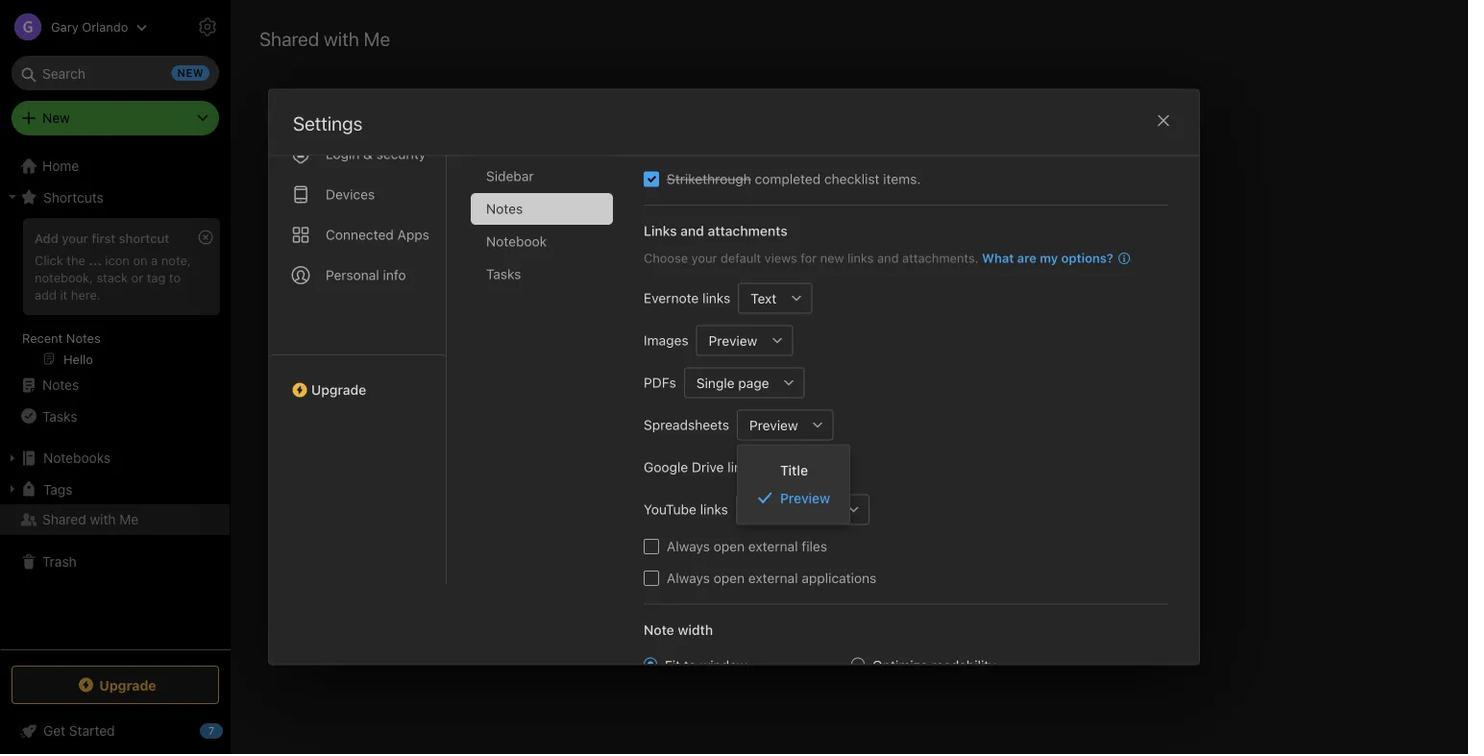 Task type: locate. For each thing, give the bounding box(es) containing it.
settings image
[[196, 15, 219, 38]]

1 vertical spatial preview button
[[737, 410, 803, 441]]

2 vertical spatial with
[[90, 512, 116, 528]]

external
[[748, 539, 798, 554], [748, 570, 798, 586]]

google
[[644, 459, 688, 475]]

0 horizontal spatial shared with me
[[42, 512, 139, 528]]

note
[[644, 622, 674, 638]]

preview up single page
[[709, 333, 757, 349]]

single page button
[[684, 368, 774, 398]]

your up the
[[62, 231, 88, 245]]

0 horizontal spatial tab list
[[269, 76, 447, 584]]

1 horizontal spatial to
[[684, 658, 696, 674]]

1 horizontal spatial upgrade button
[[269, 355, 446, 405]]

the
[[67, 253, 85, 267]]

login & security
[[326, 146, 426, 162]]

Search text field
[[25, 56, 206, 90]]

home link
[[0, 151, 231, 182]]

shared up "notes and notebooks shared with you will show up here."
[[841, 443, 896, 463]]

preview for images
[[709, 333, 757, 349]]

0 horizontal spatial here.
[[71, 287, 101, 302]]

links
[[848, 251, 874, 265], [703, 290, 730, 306], [728, 459, 756, 475], [700, 502, 728, 517]]

tab list containing sidebar
[[471, 95, 628, 584]]

always open external applications
[[667, 570, 877, 586]]

2 vertical spatial preview
[[780, 490, 830, 506]]

0 vertical spatial upgrade button
[[269, 355, 446, 405]]

with up 'settings'
[[324, 27, 359, 49]]

and
[[680, 223, 704, 239], [877, 251, 899, 265], [699, 480, 725, 498]]

tasks tab
[[471, 258, 613, 290]]

links
[[644, 223, 677, 239]]

1 vertical spatial upgrade
[[99, 677, 156, 693]]

upgrade button
[[269, 355, 446, 405], [12, 666, 219, 704]]

evernote
[[644, 290, 699, 306]]

0 vertical spatial external
[[748, 539, 798, 554]]

tasks
[[486, 266, 521, 282], [42, 408, 77, 424]]

0 vertical spatial open
[[714, 539, 745, 554]]

preview down title
[[780, 490, 830, 506]]

0 vertical spatial with
[[324, 27, 359, 49]]

notes up youtube
[[654, 480, 695, 498]]

links and attachments
[[644, 223, 788, 239]]

my
[[1040, 251, 1058, 265]]

what
[[982, 251, 1014, 265]]

strikethrough completed checklist items.
[[667, 171, 921, 187]]

sidebar tab
[[471, 160, 613, 192]]

here. inside "icon on a note, notebook, stack or tag to add it here."
[[71, 287, 101, 302]]

0 vertical spatial to
[[169, 270, 181, 284]]

shared
[[841, 443, 896, 463], [807, 480, 854, 498]]

shortcut
[[119, 231, 169, 245]]

open down "always open external files"
[[714, 570, 745, 586]]

1 horizontal spatial your
[[691, 251, 717, 265]]

shared right settings image
[[259, 27, 319, 49]]

1 horizontal spatial shared with me
[[259, 27, 390, 49]]

trash link
[[0, 547, 230, 577]]

shared down nothing shared yet
[[807, 480, 854, 498]]

2 open from the top
[[714, 570, 745, 586]]

or
[[131, 270, 143, 284]]

on
[[133, 253, 148, 267]]

1 vertical spatial external
[[748, 570, 798, 586]]

1 vertical spatial me
[[119, 512, 139, 528]]

home
[[42, 158, 79, 174]]

1 vertical spatial shared with me
[[42, 512, 139, 528]]

notes down sidebar
[[486, 201, 523, 217]]

Choose default view option for Evernote links field
[[738, 283, 812, 314]]

group
[[0, 212, 230, 378]]

...
[[89, 253, 102, 267]]

notebooks link
[[0, 443, 230, 474]]

your down links and attachments
[[691, 251, 717, 265]]

settings
[[293, 112, 363, 135]]

0 vertical spatial your
[[62, 231, 88, 245]]

0 horizontal spatial to
[[169, 270, 181, 284]]

window
[[700, 658, 747, 674]]

shared down tags
[[42, 512, 86, 528]]

here. right up
[[1009, 480, 1045, 498]]

0 horizontal spatial tasks
[[42, 408, 77, 424]]

1 vertical spatial always
[[667, 570, 710, 586]]

here. right it
[[71, 287, 101, 302]]

1 horizontal spatial tab list
[[471, 95, 628, 584]]

tab list
[[269, 76, 447, 584], [471, 95, 628, 584]]

external down "always open external files"
[[748, 570, 798, 586]]

0 horizontal spatial me
[[119, 512, 139, 528]]

notes
[[486, 201, 523, 217], [66, 331, 101, 345], [42, 377, 79, 393], [654, 480, 695, 498]]

1 vertical spatial and
[[877, 251, 899, 265]]

items.
[[883, 171, 921, 187]]

1 vertical spatial preview
[[749, 417, 798, 433]]

to inside option group
[[684, 658, 696, 674]]

always right always open external applications option
[[667, 570, 710, 586]]

tree
[[0, 151, 231, 649]]

0 horizontal spatial your
[[62, 231, 88, 245]]

0 horizontal spatial shared
[[42, 512, 86, 528]]

me inside "link"
[[119, 512, 139, 528]]

shared
[[259, 27, 319, 49], [42, 512, 86, 528]]

open
[[714, 539, 745, 554], [714, 570, 745, 586]]

1 vertical spatial shared
[[42, 512, 86, 528]]

apps
[[397, 227, 429, 243]]

google drive links
[[644, 459, 756, 475]]

with left you
[[858, 480, 888, 498]]

Always open external files checkbox
[[644, 539, 659, 554]]

strikethrough
[[667, 171, 751, 187]]

2 vertical spatial and
[[699, 480, 725, 498]]

2 horizontal spatial with
[[858, 480, 888, 498]]

nothing
[[774, 443, 837, 463]]

always for always open external applications
[[667, 570, 710, 586]]

external up always open external applications
[[748, 539, 798, 554]]

0 vertical spatial shared with me
[[259, 27, 390, 49]]

shared with me inside "link"
[[42, 512, 139, 528]]

2 always from the top
[[667, 570, 710, 586]]

1 vertical spatial open
[[714, 570, 745, 586]]

and inside shared with me element
[[699, 480, 725, 498]]

preview button for images
[[696, 325, 762, 356]]

always for always open external files
[[667, 539, 710, 554]]

always
[[667, 539, 710, 554], [667, 570, 710, 586]]

preview button up nothing
[[737, 410, 803, 441]]

0 vertical spatial and
[[680, 223, 704, 239]]

your
[[62, 231, 88, 245], [691, 251, 717, 265]]

1 always from the top
[[667, 539, 710, 554]]

expand notebooks image
[[5, 451, 20, 466]]

text button
[[738, 283, 781, 314]]

recent
[[22, 331, 63, 345]]

checklist
[[824, 171, 880, 187]]

it
[[60, 287, 68, 302]]

evernote links
[[644, 290, 730, 306]]

to
[[169, 270, 181, 284], [684, 658, 696, 674]]

0 vertical spatial preview
[[709, 333, 757, 349]]

always right always open external files option
[[667, 539, 710, 554]]

attachments
[[708, 223, 788, 239]]

close image
[[1152, 109, 1175, 132]]

1 external from the top
[[748, 539, 798, 554]]

Choose default view option for PDFs field
[[684, 368, 805, 398]]

0 vertical spatial tasks
[[486, 266, 521, 282]]

shared with me up 'settings'
[[259, 27, 390, 49]]

notebook
[[486, 233, 547, 249]]

0 vertical spatial upgrade
[[311, 382, 366, 398]]

0 vertical spatial here.
[[71, 287, 101, 302]]

1 horizontal spatial tasks
[[486, 266, 521, 282]]

what are my options?
[[982, 251, 1113, 265]]

1 vertical spatial tasks
[[42, 408, 77, 424]]

info
[[383, 267, 406, 283]]

external for files
[[748, 539, 798, 554]]

devices
[[326, 186, 375, 202]]

1 horizontal spatial shared
[[259, 27, 319, 49]]

0 horizontal spatial upgrade
[[99, 677, 156, 693]]

youtube
[[644, 502, 697, 517]]

option group
[[644, 656, 1036, 754]]

tab list for links and attachments
[[269, 76, 447, 584]]

here.
[[71, 287, 101, 302], [1009, 480, 1045, 498]]

click the ...
[[35, 253, 102, 267]]

and left the attachments.
[[877, 251, 899, 265]]

0 vertical spatial always
[[667, 539, 710, 554]]

and right links
[[680, 223, 704, 239]]

to right "fit"
[[684, 658, 696, 674]]

notebooks
[[43, 450, 111, 466]]

first
[[92, 231, 115, 245]]

1 horizontal spatial me
[[364, 27, 390, 49]]

with down tags button
[[90, 512, 116, 528]]

1 vertical spatial to
[[684, 658, 696, 674]]

1 vertical spatial upgrade button
[[12, 666, 219, 704]]

preview button up single page "button"
[[696, 325, 762, 356]]

width
[[678, 622, 713, 638]]

tab list containing login & security
[[269, 76, 447, 584]]

group containing add your first shortcut
[[0, 212, 230, 378]]

and for notebooks
[[699, 480, 725, 498]]

preview up nothing
[[749, 417, 798, 433]]

1 vertical spatial your
[[691, 251, 717, 265]]

with
[[324, 27, 359, 49], [858, 480, 888, 498], [90, 512, 116, 528]]

views
[[765, 251, 797, 265]]

open up always open external applications
[[714, 539, 745, 554]]

shortcuts button
[[0, 182, 230, 212]]

links down drive
[[700, 502, 728, 517]]

1 horizontal spatial here.
[[1009, 480, 1045, 498]]

and down drive
[[699, 480, 725, 498]]

None search field
[[25, 56, 206, 90]]

shared with me down tags button
[[42, 512, 139, 528]]

1 vertical spatial here.
[[1009, 480, 1045, 498]]

external for applications
[[748, 570, 798, 586]]

readability
[[932, 658, 996, 674]]

to down note,
[[169, 270, 181, 284]]

2 external from the top
[[748, 570, 798, 586]]

0 vertical spatial preview button
[[696, 325, 762, 356]]

notes and notebooks shared with you will show up here.
[[654, 480, 1045, 498]]

your for first
[[62, 231, 88, 245]]

tasks up notebooks
[[42, 408, 77, 424]]

1 open from the top
[[714, 539, 745, 554]]

tasks down notebook
[[486, 266, 521, 282]]

Choose default view option for Images field
[[696, 325, 793, 356]]

0 horizontal spatial with
[[90, 512, 116, 528]]

choose
[[644, 251, 688, 265]]



Task type: describe. For each thing, give the bounding box(es) containing it.
preview inside preview link
[[780, 490, 830, 506]]

notes down recent notes
[[42, 377, 79, 393]]

tab list for choose your default views for new links and attachments.
[[471, 95, 628, 584]]

security
[[376, 146, 426, 162]]

title
[[780, 463, 808, 479]]

you
[[892, 480, 917, 498]]

are
[[1017, 251, 1037, 265]]

attachments.
[[902, 251, 979, 265]]

images
[[644, 332, 689, 348]]

youtube links
[[644, 502, 728, 517]]

notes right recent at the left of the page
[[66, 331, 101, 345]]

option group containing fit to window
[[644, 656, 1036, 754]]

show
[[947, 480, 984, 498]]

default
[[721, 251, 761, 265]]

will
[[921, 480, 943, 498]]

choose your default views for new links and attachments.
[[644, 251, 979, 265]]

click
[[35, 253, 63, 267]]

Choose default view option for YouTube links field
[[736, 494, 870, 525]]

tasks inside tab
[[486, 266, 521, 282]]

your for default
[[691, 251, 717, 265]]

pdfs
[[644, 375, 676, 391]]

spreadsheets
[[644, 417, 729, 433]]

Always open external applications checkbox
[[644, 571, 659, 586]]

0 vertical spatial shared
[[841, 443, 896, 463]]

shared inside "link"
[[42, 512, 86, 528]]

preview for spreadsheets
[[749, 417, 798, 433]]

a
[[151, 253, 158, 267]]

upgrade button inside tab list
[[269, 355, 446, 405]]

new
[[820, 251, 844, 265]]

options?
[[1061, 251, 1113, 265]]

notes link
[[0, 370, 230, 401]]

preview button for spreadsheets
[[737, 410, 803, 441]]

always open external files
[[667, 539, 827, 554]]

Select218 checkbox
[[644, 172, 659, 187]]

with inside "link"
[[90, 512, 116, 528]]

note width
[[644, 622, 713, 638]]

add your first shortcut
[[35, 231, 169, 245]]

note,
[[161, 253, 191, 267]]

to inside "icon on a note, notebook, stack or tag to add it here."
[[169, 270, 181, 284]]

notebook tab
[[471, 226, 613, 258]]

personal
[[326, 267, 379, 283]]

notes inside shared with me element
[[654, 480, 695, 498]]

0 vertical spatial shared
[[259, 27, 319, 49]]

nothing shared yet
[[774, 443, 925, 463]]

new button
[[12, 101, 219, 135]]

0 horizontal spatial upgrade button
[[12, 666, 219, 704]]

stack
[[97, 270, 128, 284]]

files
[[802, 539, 827, 554]]

tasks button
[[0, 401, 230, 431]]

1 horizontal spatial upgrade
[[311, 382, 366, 398]]

notes inside tab
[[486, 201, 523, 217]]

links up notebooks
[[728, 459, 756, 475]]

sidebar
[[486, 168, 534, 184]]

preview link
[[738, 484, 850, 512]]

1 vertical spatial with
[[858, 480, 888, 498]]

1 horizontal spatial with
[[324, 27, 359, 49]]

fit
[[665, 658, 680, 674]]

links left text button on the right of page
[[703, 290, 730, 306]]

here. inside shared with me element
[[1009, 480, 1045, 498]]

title link
[[738, 457, 850, 484]]

add
[[35, 231, 58, 245]]

shared with me element
[[231, 0, 1468, 754]]

trash
[[42, 554, 77, 570]]

up
[[988, 480, 1005, 498]]

single
[[696, 375, 735, 391]]

shortcuts
[[43, 189, 104, 205]]

shared with me link
[[0, 504, 230, 535]]

Choose default view option for Spreadsheets field
[[737, 410, 834, 441]]

tasks inside button
[[42, 408, 77, 424]]

tag
[[147, 270, 166, 284]]

optimize readability
[[872, 658, 996, 674]]

new
[[42, 110, 70, 126]]

links right new
[[848, 251, 874, 265]]

optimize
[[872, 658, 928, 674]]

fit to window
[[665, 658, 747, 674]]

tags button
[[0, 474, 230, 504]]

icon on a note, notebook, stack or tag to add it here.
[[35, 253, 191, 302]]

icon
[[105, 253, 130, 267]]

connected apps
[[326, 227, 429, 243]]

and for attachments
[[680, 223, 704, 239]]

for
[[801, 251, 817, 265]]

dropdown list menu
[[738, 457, 850, 512]]

0 vertical spatial me
[[364, 27, 390, 49]]

group inside tree
[[0, 212, 230, 378]]

notebook,
[[35, 270, 93, 284]]

drive
[[692, 459, 724, 475]]

open for always open external applications
[[714, 570, 745, 586]]

&
[[363, 146, 373, 162]]

page
[[738, 375, 769, 391]]

add
[[35, 287, 57, 302]]

expand tags image
[[5, 481, 20, 497]]

personal info
[[326, 267, 406, 283]]

tree containing home
[[0, 151, 231, 649]]

yet
[[900, 443, 925, 463]]

recent notes
[[22, 331, 101, 345]]

login
[[326, 146, 360, 162]]

tags
[[43, 481, 72, 497]]

notebooks
[[729, 480, 803, 498]]

applications
[[802, 570, 877, 586]]

1 vertical spatial shared
[[807, 480, 854, 498]]

completed
[[755, 171, 821, 187]]

open for always open external files
[[714, 539, 745, 554]]

notes tab
[[471, 193, 613, 225]]

single page
[[696, 375, 769, 391]]

connected
[[326, 227, 394, 243]]



Task type: vqa. For each thing, say whether or not it's contained in the screenshot.
info
yes



